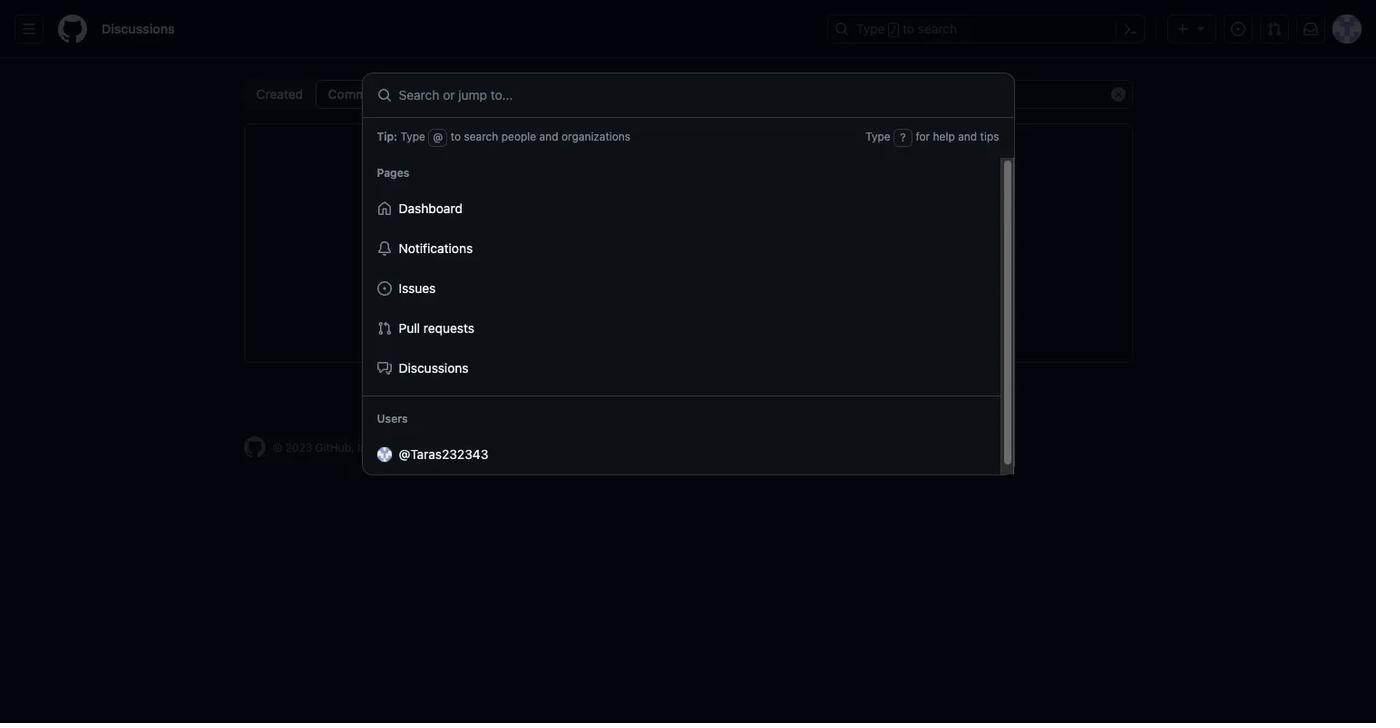 Task type: describe. For each thing, give the bounding box(es) containing it.
pages results list box
[[362, 188, 1000, 388]]

issues
[[399, 280, 436, 296]]

2023
[[285, 441, 312, 455]]

notifications
[[399, 240, 473, 256]]

to inside tip: type @ to search people and organizations
[[451, 130, 461, 143]]

and inside tip: type @ to search people and organizations
[[539, 130, 559, 143]]

organizations
[[562, 130, 631, 143]]

pages
[[377, 166, 410, 179]]

Command palette input text field
[[399, 81, 996, 109]]

created
[[256, 86, 303, 102]]

users
[[377, 412, 408, 425]]

pull
[[399, 320, 420, 335]]

@
[[433, 130, 443, 144]]

list containing created
[[244, 80, 414, 109]]

Discussions search field
[[429, 80, 1133, 109]]

0 vertical spatial discussions
[[102, 21, 175, 36]]

privacy link
[[443, 441, 480, 455]]

type for for help and tips
[[866, 130, 891, 143]]

terms
[[392, 441, 423, 455]]

@taras232343 link
[[370, 434, 993, 474]]

issue opened image inside the issues link
[[377, 281, 392, 296]]

@taras232343
[[399, 446, 488, 462]]

triangle down image
[[1194, 21, 1209, 35]]

tip: type @ to search people and organizations
[[377, 130, 631, 144]]

created link
[[248, 84, 311, 104]]

notifications link
[[370, 228, 993, 268]]

home image
[[377, 201, 392, 216]]

tip:
[[377, 130, 397, 143]]

0 vertical spatial to
[[903, 21, 915, 36]]

?
[[901, 130, 906, 144]]

dashboard
[[399, 200, 463, 216]]

requests
[[424, 320, 475, 335]]

tips
[[980, 130, 999, 143]]

help
[[933, 130, 955, 143]]



Task type: vqa. For each thing, say whether or not it's contained in the screenshot.
See your forks of this repository icon
no



Task type: locate. For each thing, give the bounding box(es) containing it.
pull requests
[[399, 320, 475, 335]]

1 horizontal spatial search
[[918, 21, 957, 36]]

clear image
[[1111, 87, 1126, 102]]

terms link
[[392, 441, 423, 455]]

issue opened image
[[1231, 22, 1246, 36], [377, 281, 392, 296]]

search right "/" on the right top
[[918, 21, 957, 36]]

footer containing © 2023 github, inc.
[[229, 399, 1147, 504]]

©
[[273, 441, 282, 455]]

dashboard link
[[370, 188, 993, 228]]

1 and from the left
[[539, 130, 559, 143]]

git pull request image
[[1268, 22, 1282, 36]]

type left ?
[[866, 130, 891, 143]]

discussions link
[[370, 348, 993, 388]]

type
[[857, 21, 885, 36], [400, 130, 425, 143], [866, 130, 891, 143]]

0 vertical spatial search
[[918, 21, 957, 36]]

git pull request image
[[377, 321, 392, 335]]

to right @
[[451, 130, 461, 143]]

1 vertical spatial issue opened image
[[377, 281, 392, 296]]

type left "/" on the right top
[[857, 21, 885, 36]]

search image
[[377, 88, 392, 102]]

search inside tip: type @ to search people and organizations
[[464, 130, 498, 143]]

homepage image
[[244, 436, 265, 458]]

and
[[539, 130, 559, 143], [958, 130, 977, 143]]

discussions
[[102, 21, 175, 36], [399, 360, 469, 375]]

0 horizontal spatial and
[[539, 130, 559, 143]]

bell image
[[377, 241, 392, 256]]

discussions inside the pages results list box
[[399, 360, 469, 375]]

and left the tips
[[958, 130, 977, 143]]

search image
[[436, 87, 451, 102]]

type for to search
[[857, 21, 885, 36]]

footer
[[229, 399, 1147, 504]]

for
[[916, 130, 930, 143]]

discussions right homepage icon
[[102, 21, 175, 36]]

comment discussion image
[[377, 361, 392, 375]]

inc.
[[357, 441, 376, 455]]

type ? for help and tips
[[866, 130, 999, 144]]

to right "/" on the right top
[[903, 21, 915, 36]]

notifications image
[[1304, 22, 1318, 36]]

issues link
[[370, 268, 993, 308]]

@taras232343 image
[[377, 447, 392, 462]]

issue opened image left git pull request image
[[1231, 22, 1246, 36]]

search
[[918, 21, 957, 36], [464, 130, 498, 143]]

1 horizontal spatial issue opened image
[[1231, 22, 1246, 36]]

list
[[244, 80, 414, 109]]

commented
[[328, 86, 403, 102]]

0 horizontal spatial issue opened image
[[377, 281, 392, 296]]

plus image
[[1176, 22, 1190, 36]]

search left "people"
[[464, 130, 498, 143]]

1 vertical spatial to
[[451, 130, 461, 143]]

type inside type ? for help and tips
[[866, 130, 891, 143]]

© 2023 github, inc.
[[273, 441, 376, 455]]

homepage image
[[58, 15, 87, 44]]

0 vertical spatial issue opened image
[[1231, 22, 1246, 36]]

pull requests link
[[370, 308, 993, 348]]

/
[[891, 24, 897, 36]]

and inside type ? for help and tips
[[958, 130, 977, 143]]

type inside tip: type @ to search people and organizations
[[400, 130, 425, 143]]

people
[[502, 130, 536, 143]]

0 horizontal spatial search
[[464, 130, 498, 143]]

discussions down 'pull requests'
[[399, 360, 469, 375]]

1 vertical spatial search
[[464, 130, 498, 143]]

issue opened image left issues
[[377, 281, 392, 296]]

0 horizontal spatial to
[[451, 130, 461, 143]]

1 horizontal spatial discussions
[[399, 360, 469, 375]]

github,
[[315, 441, 354, 455]]

2 and from the left
[[958, 130, 977, 143]]

privacy
[[443, 441, 480, 455]]

commented link
[[321, 84, 410, 104]]

1 horizontal spatial and
[[958, 130, 977, 143]]

Search all discussions text field
[[429, 80, 1133, 109]]

type / to search
[[857, 21, 957, 36]]

and right "people"
[[539, 130, 559, 143]]

0 horizontal spatial discussions
[[102, 21, 175, 36]]

type left @
[[400, 130, 425, 143]]

1 vertical spatial discussions
[[399, 360, 469, 375]]

1 horizontal spatial to
[[903, 21, 915, 36]]

command palette image
[[1123, 22, 1138, 36]]

to
[[903, 21, 915, 36], [451, 130, 461, 143]]



